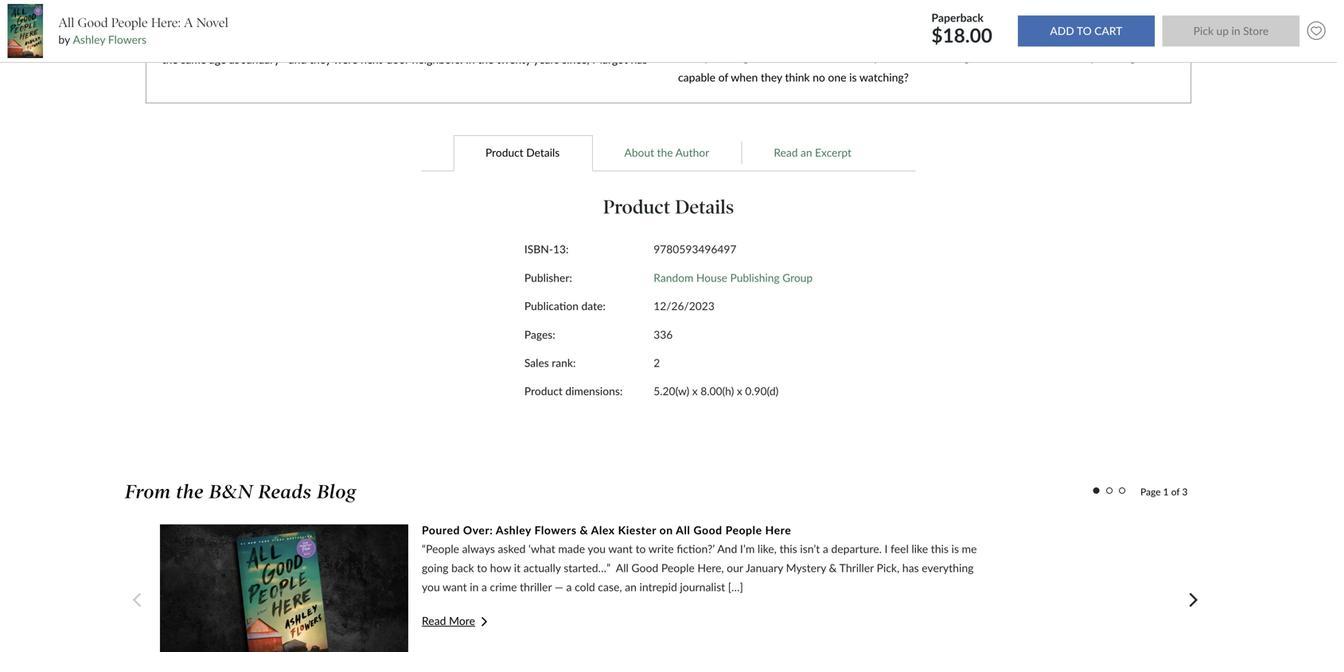 Task type: locate. For each thing, give the bounding box(es) containing it.
here inside poured over: ashley flowers & alex kiester on all good people here "people always asked 'what made you want to write fiction?' and i'm like, this isn't a departure. i feel like this is me going back to how it actually started…"  all good people here, our january mystery & thriller pick, has everything you want in a crime thriller — a cold case, an intrepid journalist […]
[[765, 524, 792, 537]]

ashley flowers link
[[73, 33, 147, 46]]

&
[[580, 524, 588, 537], [829, 562, 837, 575]]

2
[[654, 357, 660, 370]]

details inside tab panel
[[675, 195, 734, 219]]

0 vertical spatial an
[[801, 146, 812, 159]]

an
[[801, 146, 812, 159], [625, 581, 637, 594]]

to
[[407, 32, 417, 46], [636, 543, 646, 556], [477, 562, 487, 575]]

x
[[692, 385, 698, 398], [737, 385, 743, 398]]

flowers
[[108, 33, 147, 46], [535, 524, 577, 537]]

of left the 3
[[1172, 486, 1180, 498]]

2 horizontal spatial is
[[952, 543, 959, 556]]

0 horizontal spatial her
[[321, 32, 337, 46]]

0.90(d)
[[745, 385, 779, 398]]

in down novel
[[217, 32, 226, 46]]

1 vertical spatial you
[[422, 581, 440, 594]]

1 horizontal spatial flowers
[[535, 524, 577, 537]]

to left find
[[407, 32, 417, 46]]

january down like, on the right
[[746, 562, 783, 575]]

case,
[[598, 581, 622, 594]]

want down poured over: ashley flowers & alex kiester on all good people here link
[[609, 543, 633, 556]]

0 horizontal spatial is
[[850, 70, 857, 84]]

was left six
[[564, 32, 583, 46]]

of inside is a searing tale that asks: what are your neighbors capable of when they think no one is watching?
[[719, 70, 728, 84]]

$18.00
[[932, 24, 993, 47]]

1 this from the left
[[780, 543, 797, 556]]

in
[[217, 32, 226, 46], [470, 581, 479, 594]]

here:
[[151, 15, 181, 31]]

an inside poured over: ashley flowers & alex kiester on all good people here "people always asked 'what made you want to write fiction?' and i'm like, this isn't a departure. i feel like this is me going back to how it actually started…"  all good people here, our january mystery & thriller pick, has everything you want in a crime thriller — a cold case, an intrepid journalist […]
[[625, 581, 637, 594]]

in
[[466, 52, 475, 66]]

neighbors
[[1115, 50, 1164, 64]]

None submit
[[1018, 16, 1155, 47], [1163, 16, 1300, 47], [1018, 16, 1155, 47], [1163, 16, 1300, 47]]

1 vertical spatial an
[[625, 581, 637, 594]]

0 vertical spatial product details
[[486, 146, 560, 159]]

they inside everyone from wakarusa, indiana, remembers the infamous case of january jacobs, who was discovered in a ditch hours after her family awoke to find her gone. margot davies was six at the time, the same age as january—and they were next-door neighbors. in the twenty years since, margot ha
[[310, 52, 331, 66]]

0 vertical spatial was
[[594, 12, 613, 26]]

people up 'ashley flowers' link
[[111, 15, 148, 31]]

of inside everyone from wakarusa, indiana, remembers the infamous case of january jacobs, who was discovered in a ditch hours after her family awoke to find her gone. margot davies was six at the time, the same age as january—and they were next-door neighbors. in the twenty years since, margot ha
[[480, 12, 490, 26]]

poured
[[422, 524, 460, 537]]

1 horizontal spatial an
[[801, 146, 812, 159]]

january inside poured over: ashley flowers & alex kiester on all good people here "people always asked 'what made you want to write fiction?' and i'm like, this isn't a departure. i feel like this is me going back to how it actually started…"  all good people here, our january mystery & thriller pick, has everything you want in a crime thriller — a cold case, an intrepid journalist […]
[[746, 562, 783, 575]]

2 vertical spatial to
[[477, 562, 487, 575]]

the right in
[[478, 52, 494, 66]]

jacobs,
[[532, 12, 567, 26]]

january left jacobs,
[[492, 12, 530, 26]]

0 horizontal spatial in
[[217, 32, 226, 46]]

asks:
[[1016, 50, 1040, 64]]

an left excerpt at the top of page
[[801, 146, 812, 159]]

to left 'how'
[[477, 562, 487, 575]]

is left searing on the top right of the page
[[916, 50, 924, 64]]

0 horizontal spatial january
[[492, 12, 530, 26]]

this right like, on the right
[[780, 543, 797, 556]]

1 horizontal spatial january
[[746, 562, 783, 575]]

1 horizontal spatial this
[[931, 543, 949, 556]]

—
[[555, 581, 564, 594]]

people down write
[[661, 562, 695, 575]]

want down back
[[443, 581, 467, 594]]

thriller
[[840, 562, 874, 575]]

flowers inside poured over: ashley flowers & alex kiester on all good people here "people always asked 'what made you want to write fiction?' and i'm like, this isn't a departure. i feel like this is me going back to how it actually started…"  all good people here, our january mystery & thriller pick, has everything you want in a crime thriller — a cold case, an intrepid journalist […]
[[535, 524, 577, 537]]

1 horizontal spatial x
[[737, 385, 743, 398]]

2 horizontal spatial product
[[603, 195, 671, 219]]

this right the like
[[931, 543, 949, 556]]

5.20(w) x 8.00(h) x 0.90(d)
[[654, 385, 779, 398]]

tab list
[[133, 135, 1205, 171]]

0 vertical spatial flowers
[[108, 33, 147, 46]]

0 horizontal spatial they
[[310, 52, 331, 66]]

option
[[160, 523, 1130, 653]]

0 horizontal spatial margot
[[490, 32, 525, 46]]

& left the alex
[[580, 524, 588, 537]]

they down after
[[310, 52, 331, 66]]

"people
[[422, 543, 459, 556]]

when
[[731, 70, 758, 84]]

find
[[420, 32, 439, 46]]

your
[[1091, 50, 1113, 64]]

product dimensions:
[[525, 385, 623, 398]]

was up at at left
[[594, 12, 613, 26]]

here up like, on the right
[[765, 524, 792, 537]]

alex
[[591, 524, 615, 537]]

you
[[588, 543, 606, 556], [422, 581, 440, 594]]

the right about
[[657, 146, 673, 159]]

her right find
[[441, 32, 457, 46]]

tale
[[973, 50, 991, 64]]

0 horizontal spatial product
[[486, 146, 524, 159]]

0 vertical spatial details
[[526, 146, 560, 159]]

ashley
[[73, 33, 105, 46], [496, 524, 532, 537]]

0 horizontal spatial here
[[765, 524, 792, 537]]

publication date:
[[525, 300, 606, 313]]

people
[[111, 15, 148, 31], [858, 50, 889, 64], [726, 524, 762, 537], [661, 562, 695, 575]]

1 vertical spatial flowers
[[535, 524, 577, 537]]

years
[[534, 52, 559, 66]]

feel
[[891, 543, 909, 556]]

by
[[58, 33, 70, 46]]

margot down at at left
[[592, 52, 628, 66]]

a left ditch
[[229, 32, 235, 46]]

time,
[[633, 32, 657, 46]]

0 vertical spatial you
[[588, 543, 606, 556]]

twisty,
[[678, 50, 712, 64]]

read left excerpt at the top of page
[[774, 146, 798, 159]]

details
[[526, 146, 560, 159], [675, 195, 734, 219]]

ashley up asked
[[496, 524, 532, 537]]

at
[[602, 32, 611, 46]]

people up i'm
[[726, 524, 762, 537]]

of right case
[[480, 12, 490, 26]]

2 her from the left
[[441, 32, 457, 46]]

0 vertical spatial in
[[217, 32, 226, 46]]

ashley right the by on the left of page
[[73, 33, 105, 46]]

flowers left discovered
[[108, 33, 147, 46]]

all up the by on the left of page
[[58, 15, 74, 31]]

0 vertical spatial margot
[[490, 32, 525, 46]]

of left "when"
[[719, 70, 728, 84]]

all right on
[[676, 524, 691, 537]]

age
[[209, 52, 226, 66]]

1 vertical spatial of
[[719, 70, 728, 84]]

0 vertical spatial january
[[492, 12, 530, 26]]

intense,
[[775, 50, 813, 64]]

in down back
[[470, 581, 479, 594]]

poured over: ashley flowers & alex kiester on all good people here image
[[160, 525, 408, 653]]

tab list containing product details
[[133, 135, 1205, 171]]

1 horizontal spatial &
[[829, 562, 837, 575]]

all up case,
[[616, 562, 629, 575]]

x left 0.90(d)
[[737, 385, 743, 398]]

six
[[586, 32, 599, 46]]

1 vertical spatial margot
[[592, 52, 628, 66]]

read more link
[[422, 614, 1050, 628]]

0 horizontal spatial this
[[780, 543, 797, 556]]

1 x from the left
[[692, 385, 698, 398]]

1 horizontal spatial details
[[675, 195, 734, 219]]

2 vertical spatial is
[[952, 543, 959, 556]]

0 horizontal spatial of
[[480, 12, 490, 26]]

1 horizontal spatial is
[[916, 50, 924, 64]]

1 horizontal spatial in
[[470, 581, 479, 594]]

house
[[696, 271, 728, 284]]

going
[[422, 562, 449, 575]]

january inside everyone from wakarusa, indiana, remembers the infamous case of january jacobs, who was discovered in a ditch hours after her family awoke to find her gone. margot davies was six at the time, the same age as january—and they were next-door neighbors. in the twenty years since, margot ha
[[492, 12, 530, 26]]

1 vertical spatial is
[[850, 70, 857, 84]]

0 horizontal spatial to
[[407, 32, 417, 46]]

0 vertical spatial want
[[609, 543, 633, 556]]

of
[[480, 12, 490, 26], [719, 70, 728, 84], [1172, 486, 1180, 498]]

& left thriller
[[829, 562, 837, 575]]

read left the more on the left bottom of page
[[422, 614, 446, 628]]

1 vertical spatial here
[[765, 524, 792, 537]]

0 vertical spatial here
[[891, 50, 913, 64]]

0 vertical spatial to
[[407, 32, 417, 46]]

1 vertical spatial product details
[[603, 195, 734, 219]]

door
[[386, 52, 409, 66]]

watching?
[[860, 70, 909, 84]]

neighbors.
[[412, 52, 463, 66]]

margot up twenty
[[490, 32, 525, 46]]

0 vertical spatial they
[[310, 52, 331, 66]]

who
[[570, 12, 591, 26]]

is right the one
[[850, 70, 857, 84]]

1 vertical spatial they
[[761, 70, 782, 84]]

1 vertical spatial january
[[746, 562, 783, 575]]

flowers inside all good people here: a novel by ashley flowers
[[108, 33, 147, 46]]

1 horizontal spatial of
[[719, 70, 728, 84]]

that
[[994, 50, 1013, 64]]

1 vertical spatial details
[[675, 195, 734, 219]]

you down the alex
[[588, 543, 606, 556]]

0 horizontal spatial ashley
[[73, 33, 105, 46]]

one
[[828, 70, 847, 84]]

0 horizontal spatial want
[[443, 581, 467, 594]]

2 vertical spatial product
[[525, 385, 563, 398]]

a right isn't
[[823, 543, 829, 556]]

0 vertical spatial of
[[480, 12, 490, 26]]

0 horizontal spatial flowers
[[108, 33, 147, 46]]

0 vertical spatial is
[[916, 50, 924, 64]]

the right at at left
[[614, 32, 630, 46]]

1 vertical spatial to
[[636, 543, 646, 556]]

good up 'ashley flowers' link
[[78, 15, 108, 31]]

1 vertical spatial ashley
[[496, 524, 532, 537]]

good
[[78, 15, 108, 31], [830, 50, 855, 64], [694, 524, 723, 537], [632, 562, 659, 575]]

is left me at the bottom right
[[952, 543, 959, 556]]

13:
[[553, 243, 569, 256]]

0 horizontal spatial read
[[422, 614, 446, 628]]

they down and
[[761, 70, 782, 84]]

product details
[[486, 146, 560, 159], [603, 195, 734, 219]]

2 horizontal spatial of
[[1172, 486, 1180, 498]]

1 horizontal spatial read
[[774, 146, 798, 159]]

flowers up 'what on the bottom
[[535, 524, 577, 537]]

people up watching?
[[858, 50, 889, 64]]

asked
[[498, 543, 526, 556]]

2 horizontal spatial to
[[636, 543, 646, 556]]

everyone from wakarusa, indiana, remembers the infamous case of january jacobs, who was discovered in a ditch hours after her family awoke to find her gone. margot davies was six at the time, the same age as january—and they were next-door neighbors. in the twenty years since, margot ha
[[162, 0, 1147, 66]]

random house publishing group
[[654, 271, 813, 284]]

0 horizontal spatial &
[[580, 524, 588, 537]]

0 vertical spatial product
[[486, 146, 524, 159]]

this
[[780, 543, 797, 556], [931, 543, 949, 556]]

1 horizontal spatial product details
[[603, 195, 734, 219]]

1 horizontal spatial ashley
[[496, 524, 532, 537]]

option containing poured over: ashley flowers & alex kiester on all good people here
[[160, 523, 1130, 653]]

1 horizontal spatial they
[[761, 70, 782, 84]]

remembers
[[331, 12, 386, 26]]

2 x from the left
[[737, 385, 743, 398]]

0 horizontal spatial an
[[625, 581, 637, 594]]

me
[[962, 543, 977, 556]]

good up fiction?'
[[694, 524, 723, 537]]

over:
[[463, 524, 493, 537]]

publishing
[[730, 271, 780, 284]]

x left 8.00(h)
[[692, 385, 698, 398]]

to down the kiester
[[636, 543, 646, 556]]

ashley inside poured over: ashley flowers & alex kiester on all good people here "people always asked 'what made you want to write fiction?' and i'm like, this isn't a departure. i feel like this is me going back to how it actually started…"  all good people here, our january mystery & thriller pick, has everything you want in a crime thriller — a cold case, an intrepid journalist […]
[[496, 524, 532, 537]]

here up watching?
[[891, 50, 913, 64]]

a left searing on the top right of the page
[[927, 50, 932, 64]]

you down the going
[[422, 581, 440, 594]]

1 horizontal spatial you
[[588, 543, 606, 556]]

12/26/2023
[[654, 300, 715, 313]]

0 vertical spatial ashley
[[73, 33, 105, 46]]

people inside all good people here: a novel by ashley flowers
[[111, 15, 148, 31]]

1 horizontal spatial her
[[441, 32, 457, 46]]

1 vertical spatial read
[[422, 614, 446, 628]]

1 vertical spatial product
[[603, 195, 671, 219]]

her right after
[[321, 32, 337, 46]]

0 horizontal spatial was
[[564, 32, 583, 46]]

made
[[558, 543, 585, 556]]

ditch
[[238, 32, 262, 46]]

0 vertical spatial read
[[774, 146, 798, 159]]

publisher:
[[525, 271, 572, 284]]

like,
[[758, 543, 777, 556]]

an right case,
[[625, 581, 637, 594]]

1 vertical spatial want
[[443, 581, 467, 594]]

twisty, chilling, and intense, all good people here
[[678, 50, 913, 64]]

0 horizontal spatial x
[[692, 385, 698, 398]]

1 vertical spatial in
[[470, 581, 479, 594]]

from the b&n reads blog
[[125, 481, 357, 504]]

crime
[[490, 581, 517, 594]]



Task type: describe. For each thing, give the bounding box(es) containing it.
in inside poured over: ashley flowers & alex kiester on all good people here "people always asked 'what made you want to write fiction?' and i'm like, this isn't a departure. i feel like this is me going back to how it actually started…"  all good people here, our january mystery & thriller pick, has everything you want in a crime thriller — a cold case, an intrepid journalist […]
[[470, 581, 479, 594]]

date:
[[582, 300, 606, 313]]

twenty
[[497, 52, 531, 66]]

kiester
[[618, 524, 657, 537]]

like
[[912, 543, 928, 556]]

a left crime
[[482, 581, 487, 594]]

is inside poured over: ashley flowers & alex kiester on all good people here "people always asked 'what made you want to write fiction?' and i'm like, this isn't a departure. i feel like this is me going back to how it actually started…"  all good people here, our january mystery & thriller pick, has everything you want in a crime thriller — a cold case, an intrepid journalist […]
[[952, 543, 959, 556]]

here,
[[698, 562, 724, 575]]

read an excerpt link
[[742, 135, 884, 171]]

read for read more
[[422, 614, 446, 628]]

page
[[1141, 486, 1161, 498]]

pick,
[[877, 562, 900, 575]]

the left same
[[162, 52, 178, 66]]

capable
[[678, 70, 716, 84]]

excerpt
[[815, 146, 852, 159]]

indiana,
[[290, 12, 328, 26]]

5.20(w)
[[654, 385, 690, 398]]

8.00(h)
[[701, 385, 734, 398]]

they inside is a searing tale that asks: what are your neighbors capable of when they think no one is watching?
[[761, 70, 782, 84]]

think
[[785, 70, 810, 84]]

isbn-13:
[[525, 243, 569, 256]]

0 horizontal spatial details
[[526, 146, 560, 159]]

dimensions:
[[565, 385, 623, 398]]

and
[[717, 543, 737, 556]]

1 her from the left
[[321, 32, 337, 46]]

journalist
[[680, 581, 725, 594]]

1 horizontal spatial product
[[525, 385, 563, 398]]

i
[[885, 543, 888, 556]]

same
[[181, 52, 206, 66]]

all good people here: a novel by ashley flowers
[[58, 15, 228, 46]]

a inside is a searing tale that asks: what are your neighbors capable of when they think no one is watching?
[[927, 50, 932, 64]]

all good people here: a novel image
[[8, 4, 43, 58]]

as
[[229, 52, 240, 66]]

january—and
[[242, 52, 307, 66]]

random
[[654, 271, 694, 284]]

family
[[340, 32, 369, 46]]

publication
[[525, 300, 579, 313]]

actually
[[524, 562, 561, 575]]

hours
[[265, 32, 292, 46]]

the inside tab list
[[657, 146, 673, 159]]

read for read an excerpt
[[774, 146, 798, 159]]

ashley inside all good people here: a novel by ashley flowers
[[73, 33, 105, 46]]

add to wishlist image
[[1304, 18, 1330, 44]]

all inside all good people here: a novel by ashley flowers
[[58, 15, 74, 31]]

write
[[649, 543, 674, 556]]

product details tab panel
[[391, 171, 947, 437]]

2 vertical spatial of
[[1172, 486, 1180, 498]]

page 1 of 3
[[1141, 486, 1188, 498]]

gone.
[[460, 32, 487, 46]]

from
[[125, 481, 171, 504]]

product details inside tab panel
[[603, 195, 734, 219]]

from
[[211, 12, 234, 26]]

a right —
[[566, 581, 572, 594]]

1 horizontal spatial to
[[477, 562, 487, 575]]

back
[[451, 562, 474, 575]]

product inside tab list
[[486, 146, 524, 159]]

mystery
[[786, 562, 826, 575]]

2 this from the left
[[931, 543, 949, 556]]

about the author
[[625, 146, 709, 159]]

read an excerpt
[[774, 146, 852, 159]]

9780593496497
[[654, 243, 737, 256]]

b&n reads blog
[[209, 481, 357, 504]]

poured over: ashley flowers & alex kiester on all good people here "people always asked 'what made you want to write fiction?' and i'm like, this isn't a departure. i feel like this is me going back to how it actually started…"  all good people here, our january mystery & thriller pick, has everything you want in a crime thriller — a cold case, an intrepid journalist […]
[[422, 524, 977, 594]]

good inside all good people here: a novel by ashley flowers
[[78, 15, 108, 31]]

paperback
[[932, 11, 984, 24]]

and
[[754, 50, 772, 64]]

more
[[449, 614, 475, 628]]

0 horizontal spatial you
[[422, 581, 440, 594]]

about the author link
[[592, 135, 742, 171]]

sales rank:
[[525, 357, 576, 370]]

next-
[[361, 52, 386, 66]]

all up no
[[816, 50, 828, 64]]

i'm
[[740, 543, 755, 556]]

1 horizontal spatial here
[[891, 50, 913, 64]]

intrepid
[[640, 581, 677, 594]]

in inside everyone from wakarusa, indiana, remembers the infamous case of january jacobs, who was discovered in a ditch hours after her family awoke to find her gone. margot davies was six at the time, the same age as january—and they were next-door neighbors. in the twenty years since, margot ha
[[217, 32, 226, 46]]

1 vertical spatial &
[[829, 562, 837, 575]]

after
[[295, 32, 318, 46]]

discovered
[[162, 32, 215, 46]]

'what
[[529, 543, 556, 556]]

a
[[184, 15, 193, 31]]

departure.
[[831, 543, 882, 556]]

infamous
[[408, 12, 452, 26]]

1 vertical spatial was
[[564, 32, 583, 46]]

1 horizontal spatial was
[[594, 12, 613, 26]]

0 vertical spatial &
[[580, 524, 588, 537]]

0 horizontal spatial product details
[[486, 146, 560, 159]]

are
[[1073, 50, 1088, 64]]

how
[[490, 562, 511, 575]]

fiction?'
[[677, 543, 715, 556]]

on
[[660, 524, 673, 537]]

to inside everyone from wakarusa, indiana, remembers the infamous case of january jacobs, who was discovered in a ditch hours after her family awoke to find her gone. margot davies was six at the time, the same age as january—and they were next-door neighbors. in the twenty years since, margot ha
[[407, 32, 417, 46]]

good up "intrepid"
[[632, 562, 659, 575]]

rank:
[[552, 357, 576, 370]]

about
[[625, 146, 654, 159]]

awoke
[[372, 32, 404, 46]]

no
[[813, 70, 825, 84]]

good up the one
[[830, 50, 855, 64]]

a inside everyone from wakarusa, indiana, remembers the infamous case of january jacobs, who was discovered in a ditch hours after her family awoke to find her gone. margot davies was six at the time, the same age as january—and they were next-door neighbors. in the twenty years since, margot ha
[[229, 32, 235, 46]]

1 horizontal spatial want
[[609, 543, 633, 556]]

what
[[1043, 50, 1070, 64]]

the right from
[[176, 481, 204, 504]]

is a searing tale that asks: what are your neighbors capable of when they think no one is watching?
[[678, 50, 1164, 84]]

1 horizontal spatial margot
[[592, 52, 628, 66]]

since,
[[562, 52, 590, 66]]

read more
[[422, 614, 475, 628]]

paperback $18.00
[[932, 11, 997, 47]]

the up awoke
[[389, 12, 405, 26]]



Task type: vqa. For each thing, say whether or not it's contained in the screenshot.
Browse a variety of fiction genres including's Browse
no



